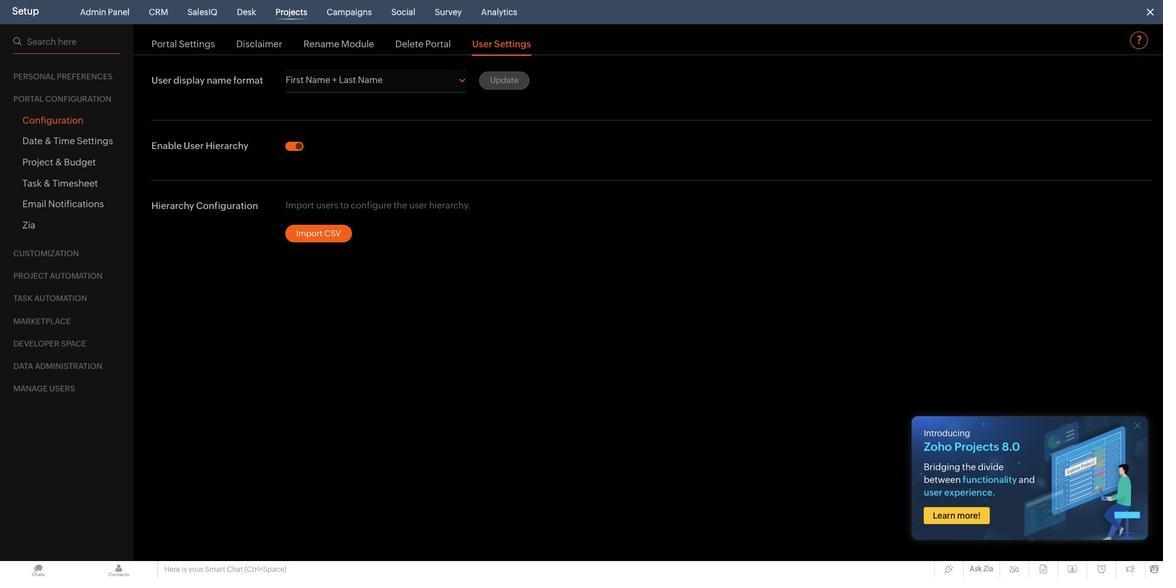 Task type: locate. For each thing, give the bounding box(es) containing it.
crm link
[[144, 0, 173, 24]]

chats image
[[0, 561, 76, 578]]

admin panel
[[80, 7, 130, 17]]

analytics
[[481, 7, 517, 17]]

contacts image
[[81, 561, 157, 578]]

desk link
[[232, 0, 261, 24]]

(ctrl+space)
[[244, 565, 286, 574]]

analytics link
[[476, 0, 522, 24]]

chat
[[227, 565, 243, 574]]

salesiq
[[187, 7, 217, 17]]

survey
[[435, 7, 462, 17]]

campaigns
[[327, 7, 372, 17]]

desk
[[237, 7, 256, 17]]

social
[[391, 7, 415, 17]]

here
[[164, 565, 180, 574]]



Task type: describe. For each thing, give the bounding box(es) containing it.
panel
[[108, 7, 130, 17]]

projects
[[276, 7, 307, 17]]

projects link
[[271, 0, 312, 24]]

setup
[[12, 5, 39, 17]]

social link
[[386, 0, 420, 24]]

your
[[188, 565, 204, 574]]

smart
[[205, 565, 225, 574]]

admin panel link
[[75, 0, 134, 24]]

admin
[[80, 7, 106, 17]]

is
[[182, 565, 187, 574]]

campaigns link
[[322, 0, 377, 24]]

ask
[[970, 565, 982, 573]]

ask zia
[[970, 565, 994, 573]]

survey link
[[430, 0, 467, 24]]

zia
[[984, 565, 994, 573]]

here is your smart chat (ctrl+space)
[[164, 565, 286, 574]]

crm
[[149, 7, 168, 17]]

salesiq link
[[183, 0, 222, 24]]



Task type: vqa. For each thing, say whether or not it's contained in the screenshot.
first Chats from the right
no



